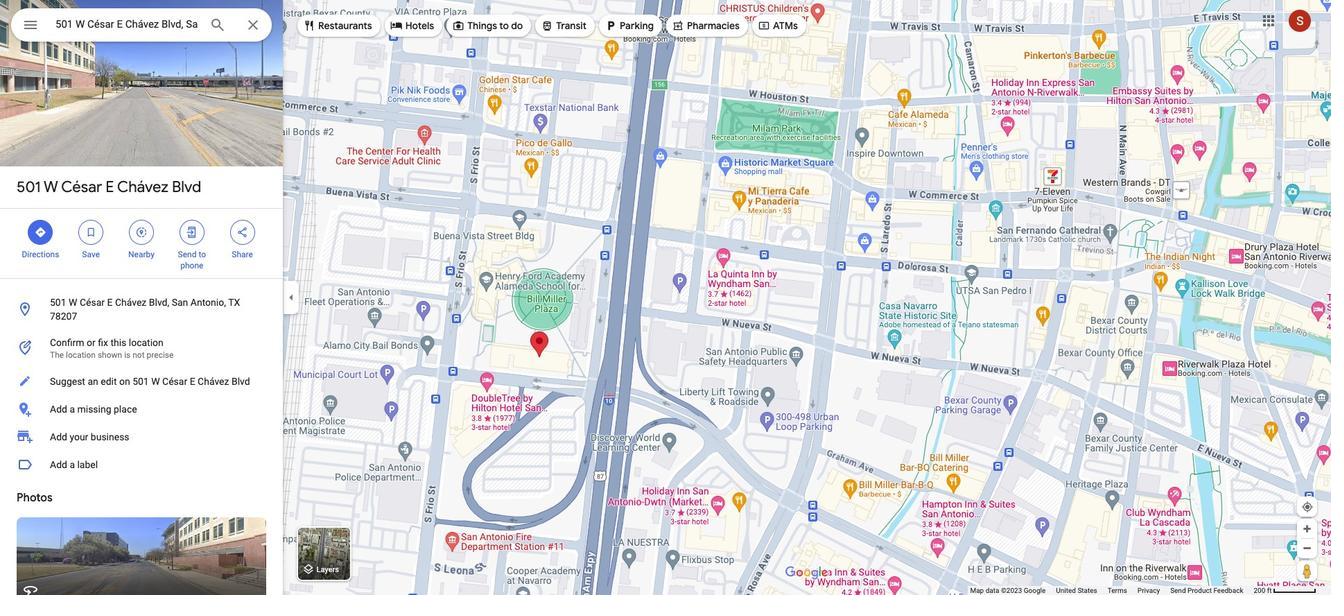 Task type: locate. For each thing, give the bounding box(es) containing it.
united states
[[1056, 587, 1098, 594]]

send up phone
[[178, 250, 197, 259]]

e inside 501 w césar e chávez blvd, san antonio, tx 78207
[[107, 297, 113, 308]]

0 vertical spatial e
[[106, 178, 114, 197]]

send product feedback
[[1171, 587, 1244, 594]]

directions
[[22, 250, 59, 259]]

transit
[[556, 19, 587, 32]]

a inside "button"
[[70, 404, 75, 415]]

send
[[178, 250, 197, 259], [1171, 587, 1186, 594]]

a
[[70, 404, 75, 415], [70, 459, 75, 470]]


[[303, 18, 316, 33]]

e up fix
[[107, 297, 113, 308]]

to inside  things to do
[[500, 19, 509, 32]]

césar inside 501 w césar e chávez blvd, san antonio, tx 78207
[[80, 297, 105, 308]]

None field
[[55, 16, 198, 33]]

2 a from the top
[[70, 459, 75, 470]]

w
[[44, 178, 58, 197], [69, 297, 77, 308], [151, 376, 160, 387]]

0 vertical spatial blvd
[[172, 178, 201, 197]]

to left do
[[500, 19, 509, 32]]

collapse side panel image
[[284, 290, 299, 305]]


[[390, 18, 403, 33]]

501 up '78207'
[[50, 297, 66, 308]]

is
[[124, 350, 131, 360]]


[[34, 225, 47, 240]]

0 vertical spatial w
[[44, 178, 58, 197]]

1 horizontal spatial blvd
[[232, 376, 250, 387]]

e
[[106, 178, 114, 197], [107, 297, 113, 308], [190, 376, 195, 387]]

this
[[111, 337, 126, 348]]

 transit
[[541, 18, 587, 33]]

on
[[119, 376, 130, 387]]

césar
[[61, 178, 102, 197], [80, 297, 105, 308], [162, 376, 187, 387]]

add left your
[[50, 431, 67, 442]]

1 horizontal spatial location
[[129, 337, 164, 348]]

actions for 501 w césar e chávez blvd region
[[0, 209, 283, 278]]

501 right on
[[133, 376, 149, 387]]

2 vertical spatial w
[[151, 376, 160, 387]]

location
[[129, 337, 164, 348], [66, 350, 96, 360]]

add a label
[[50, 459, 98, 470]]


[[236, 225, 249, 240]]


[[135, 225, 148, 240]]

google maps element
[[0, 0, 1332, 595]]

1 vertical spatial césar
[[80, 297, 105, 308]]


[[758, 18, 770, 33]]

césar for 501 w césar e chávez blvd, san antonio, tx 78207
[[80, 297, 105, 308]]

a inside button
[[70, 459, 75, 470]]

shown
[[98, 350, 122, 360]]

e up 'actions for 501 w césar e chávez blvd' region
[[106, 178, 114, 197]]

 search field
[[11, 8, 272, 44]]

1 a from the top
[[70, 404, 75, 415]]

fix
[[98, 337, 108, 348]]

3 add from the top
[[50, 459, 67, 470]]

label
[[77, 459, 98, 470]]

1 horizontal spatial send
[[1171, 587, 1186, 594]]

2 vertical spatial add
[[50, 459, 67, 470]]

1 vertical spatial to
[[199, 250, 206, 259]]

to inside send to phone
[[199, 250, 206, 259]]

 button
[[11, 8, 50, 44]]

0 vertical spatial césar
[[61, 178, 102, 197]]

2 vertical spatial chávez
[[198, 376, 229, 387]]

 pharmacies
[[672, 18, 740, 33]]

0 horizontal spatial 501
[[17, 178, 41, 197]]

501 inside 501 w césar e chávez blvd, san antonio, tx 78207
[[50, 297, 66, 308]]

photos
[[17, 491, 53, 505]]

atms
[[773, 19, 798, 32]]

0 vertical spatial add
[[50, 404, 67, 415]]

chávez inside 501 w césar e chávez blvd, san antonio, tx 78207
[[115, 297, 147, 308]]

1 vertical spatial add
[[50, 431, 67, 442]]

an
[[88, 376, 98, 387]]

e up add a missing place "button"
[[190, 376, 195, 387]]

add a label button
[[0, 451, 283, 479]]

200 ft button
[[1254, 587, 1317, 594]]

2 vertical spatial césar
[[162, 376, 187, 387]]

add down the suggest
[[50, 404, 67, 415]]

0 horizontal spatial blvd
[[172, 178, 201, 197]]

501 w césar e chávez blvd, san antonio, tx 78207 button
[[0, 290, 283, 329]]

to
[[500, 19, 509, 32], [199, 250, 206, 259]]

pharmacies
[[687, 19, 740, 32]]

united states button
[[1056, 586, 1098, 595]]

a for label
[[70, 459, 75, 470]]

1 horizontal spatial 501
[[50, 297, 66, 308]]

0 vertical spatial a
[[70, 404, 75, 415]]

2 vertical spatial e
[[190, 376, 195, 387]]

w up 
[[44, 178, 58, 197]]

blvd
[[172, 178, 201, 197], [232, 376, 250, 387]]

 atms
[[758, 18, 798, 33]]

to up phone
[[199, 250, 206, 259]]

add
[[50, 404, 67, 415], [50, 431, 67, 442], [50, 459, 67, 470]]

chávez
[[117, 178, 168, 197], [115, 297, 147, 308], [198, 376, 229, 387]]

501 w césar e chávez blvd, san antonio, tx 78207
[[50, 297, 240, 322]]

w up '78207'
[[69, 297, 77, 308]]

edit
[[101, 376, 117, 387]]

1 vertical spatial location
[[66, 350, 96, 360]]

a left label
[[70, 459, 75, 470]]

0 vertical spatial 501
[[17, 178, 41, 197]]

0 horizontal spatial send
[[178, 250, 197, 259]]

0 vertical spatial chávez
[[117, 178, 168, 197]]

blvd inside button
[[232, 376, 250, 387]]

1 vertical spatial 501
[[50, 297, 66, 308]]

location up not
[[129, 337, 164, 348]]

césar for 501 w césar e chávez blvd
[[61, 178, 102, 197]]

none field inside 501 w césar e chávez blvd, san antonio, tx 78205 field
[[55, 16, 198, 33]]

a for missing
[[70, 404, 75, 415]]

add inside "link"
[[50, 431, 67, 442]]

send inside send to phone
[[178, 250, 197, 259]]

add left label
[[50, 459, 67, 470]]

map data ©2023 google
[[970, 587, 1046, 594]]

1 vertical spatial send
[[1171, 587, 1186, 594]]

césar up  on the left of page
[[61, 178, 102, 197]]

place
[[114, 404, 137, 415]]

add your business link
[[0, 423, 283, 451]]

confirm or fix this location the location shown is not precise
[[50, 337, 174, 360]]

a left missing
[[70, 404, 75, 415]]

footer containing map data ©2023 google
[[970, 586, 1254, 595]]

add for add a label
[[50, 459, 67, 470]]

césar down precise
[[162, 376, 187, 387]]

feedback
[[1214, 587, 1244, 594]]

0 vertical spatial send
[[178, 250, 197, 259]]

restaurants
[[318, 19, 372, 32]]

location down or
[[66, 350, 96, 360]]

 restaurants
[[303, 18, 372, 33]]

send inside button
[[1171, 587, 1186, 594]]

w down precise
[[151, 376, 160, 387]]

1 vertical spatial w
[[69, 297, 77, 308]]

1 vertical spatial a
[[70, 459, 75, 470]]

precise
[[147, 350, 174, 360]]

do
[[511, 19, 523, 32]]

1 horizontal spatial w
[[69, 297, 77, 308]]

0 horizontal spatial w
[[44, 178, 58, 197]]

send left product
[[1171, 587, 1186, 594]]

2 horizontal spatial w
[[151, 376, 160, 387]]

501 up 
[[17, 178, 41, 197]]

1 horizontal spatial to
[[500, 19, 509, 32]]

add for add your business
[[50, 431, 67, 442]]


[[605, 18, 617, 33]]

2 horizontal spatial 501
[[133, 376, 149, 387]]

1 add from the top
[[50, 404, 67, 415]]

0 horizontal spatial location
[[66, 350, 96, 360]]

501
[[17, 178, 41, 197], [50, 297, 66, 308], [133, 376, 149, 387]]

1 vertical spatial chávez
[[115, 297, 147, 308]]

0 horizontal spatial to
[[199, 250, 206, 259]]

footer
[[970, 586, 1254, 595]]

0 vertical spatial to
[[500, 19, 509, 32]]

add inside button
[[50, 459, 67, 470]]

1 vertical spatial blvd
[[232, 376, 250, 387]]

add a missing place button
[[0, 395, 283, 423]]

501 W César E Chávez Blvd, San Antonio, TX 78205 field
[[11, 8, 272, 42]]

 hotels
[[390, 18, 434, 33]]

2 add from the top
[[50, 431, 67, 442]]

google account: sheryl atherton  
(sheryl.atherton@adept.ai) image
[[1289, 9, 1311, 32]]

césar up or
[[80, 297, 105, 308]]

add inside "button"
[[50, 404, 67, 415]]

1 vertical spatial e
[[107, 297, 113, 308]]

layers
[[317, 565, 339, 574]]

suggest
[[50, 376, 85, 387]]

w inside 501 w césar e chávez blvd, san antonio, tx 78207
[[69, 297, 77, 308]]

2 vertical spatial 501
[[133, 376, 149, 387]]



Task type: describe. For each thing, give the bounding box(es) containing it.
send product feedback button
[[1171, 586, 1244, 595]]

suggest an edit on 501 w césar e chávez blvd button
[[0, 368, 283, 395]]

united
[[1056, 587, 1076, 594]]

w for 501 w césar e chávez blvd, san antonio, tx 78207
[[69, 297, 77, 308]]

200
[[1254, 587, 1266, 594]]

privacy button
[[1138, 586, 1160, 595]]

78207
[[50, 311, 77, 322]]

blvd,
[[149, 297, 169, 308]]

501 w césar e chávez blvd main content
[[0, 0, 283, 595]]


[[85, 225, 97, 240]]

your
[[70, 431, 88, 442]]

terms button
[[1108, 586, 1128, 595]]


[[452, 18, 465, 33]]

antonio,
[[191, 297, 226, 308]]

send to phone
[[178, 250, 206, 270]]

zoom out image
[[1302, 543, 1313, 553]]

suggest an edit on 501 w césar e chávez blvd
[[50, 376, 250, 387]]

200 ft
[[1254, 587, 1272, 594]]

501 w césar e chávez blvd
[[17, 178, 201, 197]]

e for blvd
[[106, 178, 114, 197]]

privacy
[[1138, 587, 1160, 594]]

chávez for blvd,
[[115, 297, 147, 308]]

tx
[[228, 297, 240, 308]]

share
[[232, 250, 253, 259]]

 parking
[[605, 18, 654, 33]]

e for blvd,
[[107, 297, 113, 308]]

0 vertical spatial location
[[129, 337, 164, 348]]

show your location image
[[1302, 501, 1314, 513]]

the
[[50, 350, 64, 360]]

nearby
[[128, 250, 155, 259]]

google
[[1024, 587, 1046, 594]]

things
[[468, 19, 497, 32]]

map
[[970, 587, 984, 594]]

phone
[[180, 261, 203, 270]]

send for send to phone
[[178, 250, 197, 259]]

footer inside google maps element
[[970, 586, 1254, 595]]

parking
[[620, 19, 654, 32]]

confirm
[[50, 337, 84, 348]]

save
[[82, 250, 100, 259]]

missing
[[77, 404, 111, 415]]

add your business
[[50, 431, 129, 442]]


[[186, 225, 198, 240]]

zoom in image
[[1302, 524, 1313, 534]]

501 for 501 w césar e chávez blvd, san antonio, tx 78207
[[50, 297, 66, 308]]

states
[[1078, 587, 1098, 594]]

data
[[986, 587, 1000, 594]]

w for 501 w césar e chávez blvd
[[44, 178, 58, 197]]

or
[[87, 337, 96, 348]]

send for send product feedback
[[1171, 587, 1186, 594]]

ft
[[1268, 587, 1272, 594]]

not
[[133, 350, 145, 360]]

terms
[[1108, 587, 1128, 594]]


[[541, 18, 554, 33]]

501 for 501 w césar e chávez blvd
[[17, 178, 41, 197]]

add a missing place
[[50, 404, 137, 415]]

chávez for blvd
[[117, 178, 168, 197]]

add for add a missing place
[[50, 404, 67, 415]]

product
[[1188, 587, 1212, 594]]

hotels
[[405, 19, 434, 32]]

business
[[91, 431, 129, 442]]


[[22, 15, 39, 35]]

san
[[172, 297, 188, 308]]

show street view coverage image
[[1298, 560, 1318, 581]]

 things to do
[[452, 18, 523, 33]]

©2023
[[1001, 587, 1022, 594]]


[[672, 18, 684, 33]]



Task type: vqa. For each thing, say whether or not it's contained in the screenshot.
'stories'
no



